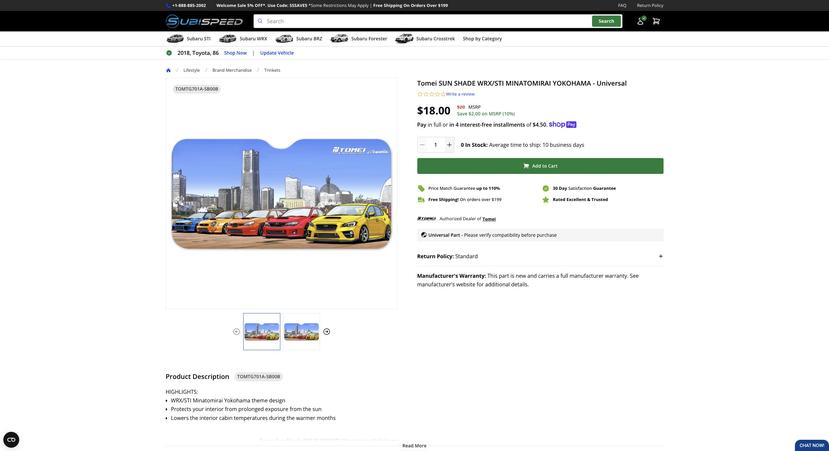 Task type: locate. For each thing, give the bounding box(es) containing it.
$2.00
[[469, 110, 481, 117]]

$199
[[438, 2, 448, 8], [492, 197, 502, 203]]

1 horizontal spatial of
[[526, 121, 531, 128]]

wrx/sti up protects
[[171, 397, 191, 404]]

0 vertical spatial free
[[373, 2, 383, 8]]

return policy
[[637, 2, 663, 8]]

return for return policy
[[637, 2, 651, 8]]

tomei
[[417, 79, 437, 88], [483, 216, 496, 222], [259, 437, 275, 445]]

3 subaru from the left
[[296, 35, 312, 42]]

trinkets
[[264, 67, 280, 73]]

your
[[193, 406, 204, 413]]

0 horizontal spatial on
[[403, 2, 410, 8]]

welcome sale 5% off*. use code: sssave5
[[217, 2, 307, 8]]

standard
[[455, 253, 478, 260]]

sb00b up design
[[266, 374, 280, 380]]

purchase
[[537, 232, 557, 238]]

merchandise
[[226, 67, 252, 73]]

3 / from the left
[[257, 67, 259, 74]]

1 vertical spatial -
[[461, 232, 463, 238]]

1 vertical spatial of
[[477, 216, 481, 222]]

0 horizontal spatial in
[[428, 121, 432, 128]]

2 horizontal spatial to
[[542, 163, 547, 169]]

1 horizontal spatial free
[[428, 197, 438, 203]]

highlights: wrx/sti minatomirai yokohama theme design protects your interior from prolonged exposure from the sun lowers the interior cabin temperatures during the warmer months
[[166, 388, 337, 422]]

/ left trinkets
[[257, 67, 259, 74]]

save
[[457, 110, 467, 117]]

0 vertical spatial a
[[458, 91, 460, 97]]

of right dealer
[[477, 216, 481, 222]]

None number field
[[417, 137, 454, 153]]

sale
[[237, 2, 246, 8]]

0 vertical spatial minatomirai
[[193, 397, 223, 404]]

free shipping! on orders over $199
[[428, 197, 502, 203]]

0 vertical spatial tomtg701a-sb00b
[[175, 86, 218, 92]]

1 horizontal spatial full
[[561, 273, 568, 280]]

shop inside shop now link
[[224, 50, 235, 56]]

2 horizontal spatial wrx/sti
[[477, 79, 504, 88]]

tomei for tomei sun shade wrx/sti minatomirai yokohama - universal
[[417, 79, 437, 88]]

wrx/sti right 59*28
[[320, 437, 340, 445]]

warmer
[[296, 415, 315, 422]]

subaru inside 'dropdown button'
[[351, 35, 367, 42]]

1 horizontal spatial tomtg701a-sb00b tomei sun shade 59*28 wrx/sti minatomirai yokohama, image
[[283, 320, 320, 344]]

0 vertical spatial tomtg701a-
[[175, 86, 204, 92]]

guarantee up free shipping! on orders over $199
[[454, 185, 475, 191]]

to right up
[[483, 185, 488, 191]]

1 vertical spatial minatomirai
[[342, 437, 372, 445]]

1 horizontal spatial shop
[[463, 35, 474, 42]]

1 vertical spatial wrx/sti
[[171, 397, 191, 404]]

1 vertical spatial a
[[556, 273, 559, 280]]

$20 msrp save $2.00 on msrp (10%)
[[457, 104, 515, 117]]

2 vertical spatial tomei
[[259, 437, 275, 445]]

/ right home icon
[[176, 67, 178, 74]]

warranty:
[[459, 273, 486, 280]]

crosstrek
[[434, 35, 455, 42]]

shop left by on the right of page
[[463, 35, 474, 42]]

0 horizontal spatial to
[[483, 185, 488, 191]]

the right 'during' at the bottom left of the page
[[287, 415, 295, 422]]

orders
[[411, 2, 426, 8]]

1 vertical spatial tomtg701a-
[[237, 374, 266, 380]]

guarantee up trusted
[[593, 185, 616, 191]]

30
[[553, 185, 558, 191]]

$4.50
[[533, 121, 546, 128]]

use
[[268, 2, 275, 8]]

tomtg701a-sb00b tomei sun shade 59*28 wrx/sti minatomirai yokohama, image
[[243, 320, 280, 344], [283, 320, 320, 344]]

tomtg701a-sb00b down lifestyle
[[175, 86, 218, 92]]

|
[[370, 2, 372, 8], [252, 49, 255, 57]]

1 horizontal spatial return
[[637, 2, 651, 8]]

2 horizontal spatial tomei
[[483, 216, 496, 222]]

1 vertical spatial yokohama
[[373, 437, 399, 445]]

0 vertical spatial yokohama
[[224, 397, 250, 404]]

0
[[461, 141, 464, 148]]

0 horizontal spatial tomtg701a-
[[175, 86, 204, 92]]

1 subaru from the left
[[187, 35, 203, 42]]

1 horizontal spatial -
[[593, 79, 595, 88]]

1 vertical spatial tomtg701a-sb00b
[[237, 374, 280, 380]]

tomtg701a- down lifestyle
[[175, 86, 204, 92]]

product description
[[166, 372, 229, 381]]

1 vertical spatial interior
[[200, 415, 218, 422]]

subaru left forester
[[351, 35, 367, 42]]

restrictions
[[323, 2, 347, 8]]

a right carries
[[556, 273, 559, 280]]

write a review
[[446, 91, 475, 97]]

from up cabin
[[225, 406, 237, 413]]

0 horizontal spatial sb00b
[[204, 86, 218, 92]]

to right add
[[542, 163, 547, 169]]

wrx
[[257, 35, 267, 42]]

faq
[[618, 2, 627, 8]]

now
[[237, 50, 247, 56]]

tomtg701a-sb00b
[[175, 86, 218, 92], [237, 374, 280, 380]]

subaru for subaru crosstrek
[[416, 35, 432, 42]]

description
[[193, 372, 229, 381]]

.
[[546, 121, 548, 128]]

free down price
[[428, 197, 438, 203]]

to inside button
[[542, 163, 547, 169]]

0 horizontal spatial $199
[[438, 2, 448, 8]]

4 subaru from the left
[[351, 35, 367, 42]]

carries
[[538, 273, 555, 280]]

brand merchandise
[[212, 67, 252, 73]]

1 vertical spatial tomei
[[483, 216, 496, 222]]

0 horizontal spatial empty star image
[[417, 91, 423, 97]]

full left or
[[434, 121, 441, 128]]

0 vertical spatial return
[[637, 2, 651, 8]]

0 horizontal spatial tomtg701a-sb00b tomei sun shade 59*28 wrx/sti minatomirai yokohama, image
[[243, 320, 280, 344]]

2 / from the left
[[205, 67, 207, 74]]

theme
[[252, 397, 268, 404]]

| right apply
[[370, 2, 372, 8]]

msrp
[[468, 104, 481, 110], [489, 110, 501, 117]]

subaru left sti
[[187, 35, 203, 42]]

2 subaru from the left
[[240, 35, 256, 42]]

1 horizontal spatial |
[[370, 2, 372, 8]]

0 horizontal spatial shop
[[224, 50, 235, 56]]

1 vertical spatial shop
[[224, 50, 235, 56]]

to right "time"
[[523, 141, 528, 148]]

0 horizontal spatial of
[[477, 216, 481, 222]]

return left policy:
[[417, 253, 435, 260]]

faq link
[[618, 2, 627, 9]]

0 horizontal spatial tomei
[[259, 437, 275, 445]]

1 horizontal spatial on
[[460, 197, 466, 203]]

free
[[373, 2, 383, 8], [428, 197, 438, 203]]

1 horizontal spatial minatomirai
[[342, 437, 372, 445]]

1 horizontal spatial a
[[556, 273, 559, 280]]

shop
[[463, 35, 474, 42], [224, 50, 235, 56]]

full right carries
[[561, 273, 568, 280]]

the up warmer on the left
[[303, 406, 311, 413]]

1 tomtg701a-sb00b tomei sun shade 59*28 wrx/sti minatomirai yokohama, image from the left
[[243, 320, 280, 344]]

policy
[[652, 2, 663, 8]]

interior up cabin
[[205, 406, 224, 413]]

1 horizontal spatial from
[[290, 406, 302, 413]]

2 horizontal spatial the
[[303, 406, 311, 413]]

price
[[428, 185, 439, 191]]

1 horizontal spatial sb00b
[[266, 374, 280, 380]]

home image
[[166, 68, 171, 73]]

return for return policy: standard
[[417, 253, 435, 260]]

subaru for subaru sti
[[187, 35, 203, 42]]

0 horizontal spatial yokohama
[[224, 397, 250, 404]]

sb00b down brand at the top left
[[204, 86, 218, 92]]

/
[[176, 67, 178, 74], [205, 67, 207, 74], [257, 67, 259, 74]]

yokohama up prolonged
[[224, 397, 250, 404]]

2 horizontal spatial /
[[257, 67, 259, 74]]

guarantee
[[454, 185, 475, 191], [593, 185, 616, 191]]

of left $4.50
[[526, 121, 531, 128]]

0 vertical spatial full
[[434, 121, 441, 128]]

0 vertical spatial sb00b
[[204, 86, 218, 92]]

subaru
[[187, 35, 203, 42], [240, 35, 256, 42], [296, 35, 312, 42], [351, 35, 367, 42], [416, 35, 432, 42]]

2 vertical spatial to
[[483, 185, 488, 191]]

open widget image
[[3, 432, 19, 448]]

subaru left crosstrek
[[416, 35, 432, 42]]

shade
[[454, 79, 476, 88]]

/ for brand merchandise
[[205, 67, 207, 74]]

1 vertical spatial full
[[561, 273, 568, 280]]

5%
[[247, 2, 254, 8]]

1 vertical spatial universal
[[428, 232, 450, 238]]

$199 right over
[[492, 197, 502, 203]]

subaru left wrx on the top of the page
[[240, 35, 256, 42]]

/ left brand at the top left
[[205, 67, 207, 74]]

on left orders
[[403, 2, 410, 8]]

search input field
[[253, 14, 622, 28]]

1 empty star image from the left
[[423, 91, 429, 97]]

return left policy
[[637, 2, 651, 8]]

tomtg701a- up theme
[[237, 374, 266, 380]]

business
[[550, 141, 572, 148]]

1 vertical spatial |
[[252, 49, 255, 57]]

on left orders on the top right of the page
[[460, 197, 466, 203]]

tomtg701a-sb00b up theme
[[237, 374, 280, 380]]

sb00b
[[204, 86, 218, 92], [266, 374, 280, 380]]

shop inside shop by category dropdown button
[[463, 35, 474, 42]]

2018, toyota, 86
[[178, 49, 219, 57]]

subaru for subaru forester
[[351, 35, 367, 42]]

see
[[630, 273, 639, 280]]

0 horizontal spatial return
[[417, 253, 435, 260]]

1 vertical spatial return
[[417, 253, 435, 260]]

1 horizontal spatial tomtg701a-
[[237, 374, 266, 380]]

msrp up $2.00
[[468, 104, 481, 110]]

a subaru brz thumbnail image image
[[275, 34, 294, 44]]

subaru for subaru wrx
[[240, 35, 256, 42]]

yokohama left read
[[373, 437, 399, 445]]

from up warmer on the left
[[290, 406, 302, 413]]

subaru left brz
[[296, 35, 312, 42]]

website
[[456, 281, 475, 288]]

part
[[499, 273, 509, 280]]

a right 'write'
[[458, 91, 460, 97]]

the down your on the bottom of page
[[190, 415, 198, 422]]

0 horizontal spatial minatomirai
[[193, 397, 223, 404]]

empty star image
[[423, 91, 429, 97], [435, 91, 440, 97], [440, 91, 446, 97]]

1 / from the left
[[176, 67, 178, 74]]

1 horizontal spatial tomei
[[417, 79, 437, 88]]

0 horizontal spatial from
[[225, 406, 237, 413]]

2 from from the left
[[290, 406, 302, 413]]

highlights:
[[166, 388, 198, 396]]

1 guarantee from the left
[[454, 185, 475, 191]]

sti
[[204, 35, 211, 42]]

by
[[475, 35, 481, 42]]

1 horizontal spatial in
[[449, 121, 454, 128]]

0 vertical spatial to
[[523, 141, 528, 148]]

0 vertical spatial shop
[[463, 35, 474, 42]]

shop left now
[[224, 50, 235, 56]]

1 horizontal spatial empty star image
[[429, 91, 435, 97]]

0 horizontal spatial wrx/sti
[[171, 397, 191, 404]]

subaru sti button
[[166, 33, 211, 46]]

2 empty star image from the left
[[429, 91, 435, 97]]

manufacturer's warranty:
[[417, 273, 486, 280]]

3 empty star image from the left
[[440, 91, 446, 97]]

+1-
[[172, 2, 179, 8]]

1 horizontal spatial universal
[[597, 79, 627, 88]]

2002
[[196, 2, 206, 8]]

rated excellent & trusted
[[553, 197, 608, 203]]

ship:
[[529, 141, 541, 148]]

| right now
[[252, 49, 255, 57]]

increment image
[[446, 142, 453, 148]]

2 vertical spatial wrx/sti
[[320, 437, 340, 445]]

details.
[[511, 281, 529, 288]]

subaru crosstrek
[[416, 35, 455, 42]]

read
[[402, 443, 414, 449]]

on
[[403, 2, 410, 8], [460, 197, 466, 203]]

in left 4
[[449, 121, 454, 128]]

0 horizontal spatial guarantee
[[454, 185, 475, 191]]

a subaru forester thumbnail image image
[[330, 34, 349, 44]]

a subaru wrx thumbnail image image
[[219, 34, 237, 44]]

policy:
[[437, 253, 454, 260]]

1 vertical spatial $199
[[492, 197, 502, 203]]

go to right image image
[[323, 328, 330, 336]]

1 empty star image from the left
[[417, 91, 423, 97]]

a
[[458, 91, 460, 97], [556, 273, 559, 280]]

1 horizontal spatial /
[[205, 67, 207, 74]]

1 horizontal spatial guarantee
[[593, 185, 616, 191]]

110%
[[489, 185, 500, 191]]

interior down your on the bottom of page
[[200, 415, 218, 422]]

sun
[[276, 437, 285, 445]]

59*28
[[303, 437, 318, 445]]

- right part
[[461, 232, 463, 238]]

wrx/sti right shade at the right of page
[[477, 79, 504, 88]]

1 horizontal spatial to
[[523, 141, 528, 148]]

subaru inside dropdown button
[[296, 35, 312, 42]]

1 horizontal spatial wrx/sti
[[320, 437, 340, 445]]

- right yokohama
[[593, 79, 595, 88]]

tomei for tomei sun shade 59*28 wrx/sti minatomirai yokohama
[[259, 437, 275, 445]]

free right apply
[[373, 2, 383, 8]]

vehicle
[[278, 50, 294, 56]]

0 vertical spatial tomei
[[417, 79, 437, 88]]

in right pay
[[428, 121, 432, 128]]

exposure
[[265, 406, 288, 413]]

1 vertical spatial to
[[542, 163, 547, 169]]

0 horizontal spatial -
[[461, 232, 463, 238]]

msrp right on
[[489, 110, 501, 117]]

5 subaru from the left
[[416, 35, 432, 42]]

on
[[482, 110, 488, 117]]

0 horizontal spatial tomtg701a-sb00b
[[175, 86, 218, 92]]

off*.
[[255, 2, 266, 8]]

1 horizontal spatial $199
[[492, 197, 502, 203]]

0 horizontal spatial /
[[176, 67, 178, 74]]

$199 right over on the top right
[[438, 2, 448, 8]]

0 vertical spatial $199
[[438, 2, 448, 8]]

product
[[166, 372, 191, 381]]

-
[[593, 79, 595, 88], [461, 232, 463, 238]]

tomei image
[[417, 214, 436, 224]]

shop for shop now
[[224, 50, 235, 56]]

1 vertical spatial free
[[428, 197, 438, 203]]

brand
[[212, 67, 225, 73]]

authorized dealer of tomei
[[440, 216, 496, 222]]

empty star image
[[417, 91, 423, 97], [429, 91, 435, 97]]

tomei link
[[483, 215, 496, 223]]



Task type: vqa. For each thing, say whether or not it's contained in the screenshot.
PRODUCT VIDEOS link
no



Task type: describe. For each thing, give the bounding box(es) containing it.
1 horizontal spatial the
[[287, 415, 295, 422]]

shop by category button
[[463, 33, 502, 46]]

1 horizontal spatial yokohama
[[373, 437, 399, 445]]

1 horizontal spatial tomtg701a-sb00b
[[237, 374, 280, 380]]

0 vertical spatial interior
[[205, 406, 224, 413]]

0 horizontal spatial |
[[252, 49, 255, 57]]

minatomirai
[[506, 79, 551, 88]]

0 vertical spatial universal
[[597, 79, 627, 88]]

0 in stock: average time to ship: 10 business days
[[461, 141, 584, 148]]

full inside this part is new and carries a full manufacturer warranty. see manufacturer's website for additional details.
[[561, 273, 568, 280]]

/ for trinkets
[[257, 67, 259, 74]]

0 vertical spatial |
[[370, 2, 372, 8]]

interest-
[[460, 121, 482, 128]]

button image
[[636, 17, 644, 25]]

return policy: standard
[[417, 253, 478, 260]]

minatomirai inside highlights: wrx/sti minatomirai yokohama theme design protects your interior from prolonged exposure from the sun lowers the interior cabin temperatures during the warmer months
[[193, 397, 223, 404]]

decrement image
[[419, 142, 425, 148]]

0 horizontal spatial universal
[[428, 232, 450, 238]]

match
[[440, 185, 452, 191]]

verify
[[479, 232, 491, 238]]

in
[[465, 141, 471, 148]]

*some
[[308, 2, 322, 8]]

search
[[599, 18, 614, 24]]

2018,
[[178, 49, 191, 57]]

10
[[543, 141, 549, 148]]

and
[[527, 273, 537, 280]]

subaru forester button
[[330, 33, 387, 46]]

up
[[476, 185, 482, 191]]

please
[[464, 232, 478, 238]]

shop pay image
[[549, 121, 576, 128]]

888-
[[179, 2, 187, 8]]

lifestyle
[[183, 67, 200, 73]]

tomei inside authorized dealer of tomei
[[483, 216, 496, 222]]

of inside authorized dealer of tomei
[[477, 216, 481, 222]]

1 from from the left
[[225, 406, 237, 413]]

shipping
[[384, 2, 402, 8]]

+1-888-885-2002 link
[[172, 2, 206, 9]]

shop for shop by category
[[463, 35, 474, 42]]

during
[[269, 415, 285, 422]]

1 horizontal spatial msrp
[[489, 110, 501, 117]]

protects
[[171, 406, 191, 413]]

stock:
[[472, 141, 488, 148]]

satisfaction
[[568, 185, 592, 191]]

(10%)
[[503, 110, 515, 117]]

subaru wrx
[[240, 35, 267, 42]]

wrx/sti inside highlights: wrx/sti minatomirai yokohama theme design protects your interior from prolonged exposure from the sun lowers the interior cabin temperatures during the warmer months
[[171, 397, 191, 404]]

a inside this part is new and carries a full manufacturer warranty. see manufacturer's website for additional details.
[[556, 273, 559, 280]]

shipping!
[[439, 197, 459, 203]]

additional
[[485, 281, 510, 288]]

subaru brz
[[296, 35, 322, 42]]

price match guarantee up to 110%
[[428, 185, 500, 191]]

design
[[269, 397, 285, 404]]

1 vertical spatial on
[[460, 197, 466, 203]]

over
[[482, 197, 491, 203]]

0 horizontal spatial msrp
[[468, 104, 481, 110]]

days
[[573, 141, 584, 148]]

day
[[559, 185, 567, 191]]

installments
[[493, 121, 525, 128]]

tomei sun shade wrx/sti minatomirai yokohama - universal
[[417, 79, 627, 88]]

0 vertical spatial wrx/sti
[[477, 79, 504, 88]]

cabin
[[219, 415, 232, 422]]

/ for lifestyle
[[176, 67, 178, 74]]

0 vertical spatial of
[[526, 121, 531, 128]]

this
[[487, 273, 497, 280]]

86
[[213, 49, 219, 57]]

1 vertical spatial sb00b
[[266, 374, 280, 380]]

brz
[[314, 35, 322, 42]]

0 horizontal spatial free
[[373, 2, 383, 8]]

shade
[[287, 437, 302, 445]]

subaru for subaru brz
[[296, 35, 312, 42]]

is
[[510, 273, 514, 280]]

subaru sti
[[187, 35, 211, 42]]

0 horizontal spatial full
[[434, 121, 441, 128]]

0 horizontal spatial a
[[458, 91, 460, 97]]

shop by category
[[463, 35, 502, 42]]

$20
[[457, 104, 465, 110]]

pay
[[417, 121, 426, 128]]

prolonged
[[238, 406, 264, 413]]

cart
[[548, 163, 558, 169]]

0 vertical spatial -
[[593, 79, 595, 88]]

new
[[516, 273, 526, 280]]

free
[[482, 121, 492, 128]]

search button
[[592, 16, 621, 27]]

1 in from the left
[[428, 121, 432, 128]]

update
[[260, 50, 277, 56]]

2 guarantee from the left
[[593, 185, 616, 191]]

2 tomtg701a-sb00b tomei sun shade 59*28 wrx/sti minatomirai yokohama, image from the left
[[283, 320, 320, 344]]

2 empty star image from the left
[[435, 91, 440, 97]]

0 vertical spatial on
[[403, 2, 410, 8]]

subaru crosstrek button
[[395, 33, 455, 46]]

add to cart
[[532, 163, 558, 169]]

manufacturer
[[570, 273, 604, 280]]

time
[[511, 141, 522, 148]]

subaru wrx button
[[219, 33, 267, 46]]

subaru forester
[[351, 35, 387, 42]]

review
[[462, 91, 475, 97]]

30 day satisfaction guarantee
[[553, 185, 616, 191]]

2 in from the left
[[449, 121, 454, 128]]

a subaru crosstrek thumbnail image image
[[395, 34, 414, 44]]

0 horizontal spatial the
[[190, 415, 198, 422]]

for
[[477, 281, 484, 288]]

apply
[[357, 2, 369, 8]]

yokohama inside highlights: wrx/sti minatomirai yokohama theme design protects your interior from prolonged exposure from the sun lowers the interior cabin temperatures during the warmer months
[[224, 397, 250, 404]]

a subaru sti thumbnail image image
[[166, 34, 184, 44]]

write
[[446, 91, 457, 97]]

dealer
[[463, 216, 476, 222]]

subispeed logo image
[[166, 14, 243, 28]]

compatibility
[[492, 232, 520, 238]]

+1-888-885-2002
[[172, 2, 206, 8]]

universal part - please verify compatibility before purchase
[[428, 232, 557, 238]]

sssave5
[[290, 2, 307, 8]]

toyota,
[[192, 49, 211, 57]]

$18.00
[[417, 103, 450, 117]]



